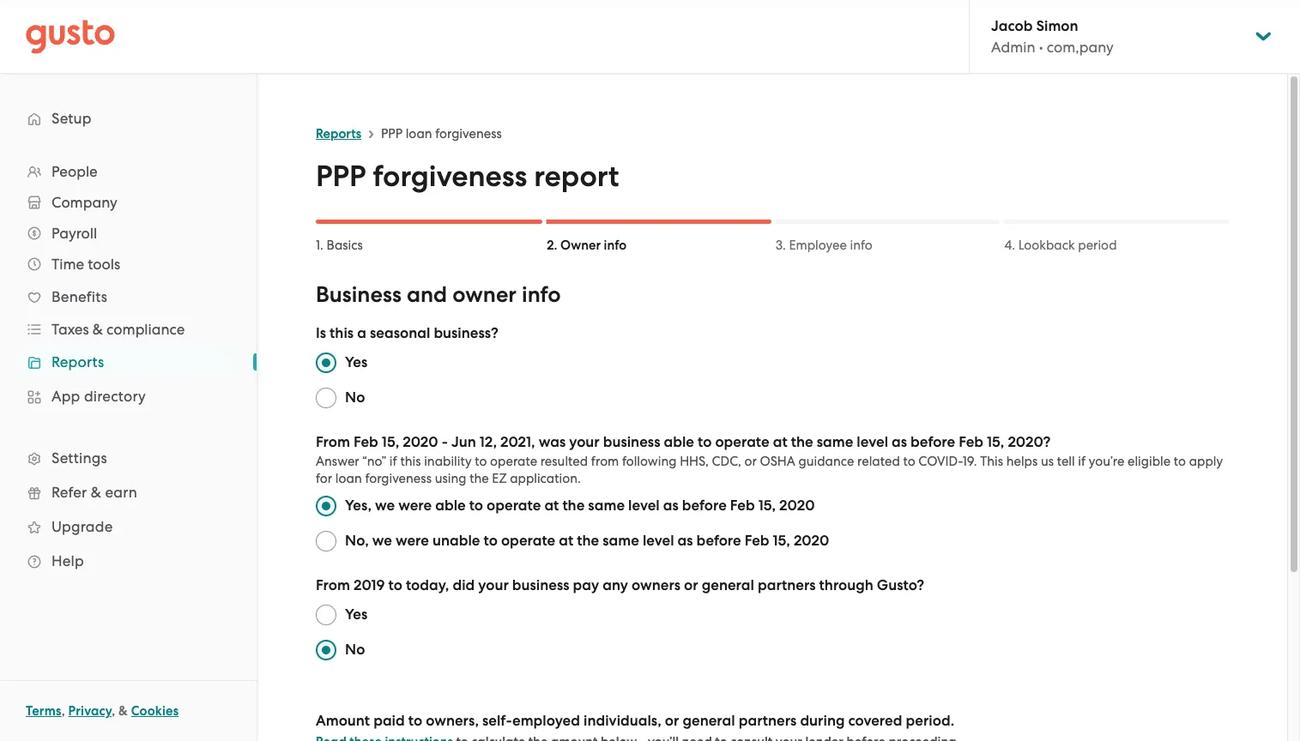 Task type: vqa. For each thing, say whether or not it's contained in the screenshot.
the This
yes



Task type: describe. For each thing, give the bounding box(es) containing it.
from for from 2019 to today, did your business pay any owners or general partners through gusto?
[[316, 577, 350, 595]]

2021,
[[501, 434, 536, 452]]

terms
[[26, 704, 62, 720]]

time tools
[[52, 256, 120, 273]]

refer & earn link
[[17, 477, 240, 508]]

simon
[[1037, 17, 1079, 35]]

earn
[[105, 484, 137, 502]]

before for no, we were unable to operate at the same level as before feb 15, 2020
[[697, 532, 742, 550]]

covid-
[[919, 454, 963, 470]]

this
[[981, 454, 1004, 470]]

ppp loan forgiveness
[[381, 126, 502, 142]]

"no"
[[363, 454, 387, 470]]

help link
[[17, 546, 240, 577]]

was
[[539, 434, 566, 452]]

level for yes, we were able to operate at the same level as before feb 15, 2020
[[629, 497, 660, 515]]

eligible
[[1128, 454, 1171, 470]]

from for from feb 15, 2020 - jun 12, 2021, was your business able to operate at the same level as before feb 15, 2020? answer "no" if this inability to operate resulted from following hhs, cdc, or osha guidance related to covid-19. this helps us tell if you're eligible to apply for loan forgiveness using the ez application.
[[316, 434, 350, 452]]

owners
[[632, 577, 681, 595]]

list containing people
[[0, 156, 257, 579]]

& for earn
[[91, 484, 101, 502]]

did
[[453, 577, 475, 595]]

feb down osha
[[745, 532, 770, 550]]

through
[[820, 577, 874, 595]]

same inside from feb 15, 2020 - jun 12, 2021, was your business able to operate at the same level as before feb 15, 2020? answer "no" if this inability to operate resulted from following hhs, cdc, or osha guidance related to covid-19. this helps us tell if you're eligible to apply for loan forgiveness using the ez application.
[[817, 434, 854, 452]]

0 horizontal spatial info
[[522, 282, 561, 308]]

level inside from feb 15, 2020 - jun 12, 2021, was your business able to operate at the same level as before feb 15, 2020? answer "no" if this inability to operate resulted from following hhs, cdc, or osha guidance related to covid-19. this helps us tell if you're eligible to apply for loan forgiveness using the ez application.
[[857, 434, 889, 452]]

lookback period
[[1019, 238, 1118, 253]]

ppp for ppp loan forgiveness
[[381, 126, 403, 142]]

same for yes, we were able to operate at the same level as before feb 15, 2020
[[589, 497, 625, 515]]

No, we were unable to operate at the same level as before Feb 15, 2020 radio
[[316, 532, 337, 552]]

the left ez
[[470, 471, 489, 487]]

us
[[1042, 454, 1055, 470]]

related
[[858, 454, 901, 470]]

to up unable
[[469, 497, 484, 515]]

2 if from the left
[[1079, 454, 1087, 470]]

amount
[[316, 713, 370, 731]]

2020 for yes, we were able to operate at the same level as before feb 15, 2020
[[780, 497, 815, 515]]

as for no, we were unable to operate at the same level as before feb 15, 2020
[[678, 532, 693, 550]]

ppp for ppp forgiveness report
[[316, 159, 366, 194]]

company button
[[17, 187, 240, 218]]

pay
[[573, 577, 600, 595]]

time tools button
[[17, 249, 240, 280]]

business and owner info
[[316, 282, 561, 308]]

jun
[[452, 434, 476, 452]]

a
[[357, 325, 367, 343]]

time
[[52, 256, 84, 273]]

hhs,
[[680, 454, 709, 470]]

helps
[[1007, 454, 1038, 470]]

19.
[[963, 454, 978, 470]]

from 2019 to today, did your business pay any owners or general partners through gusto?
[[316, 577, 925, 595]]

app directory
[[52, 388, 146, 405]]

application.
[[510, 471, 581, 487]]

taxes
[[52, 321, 89, 338]]

to down 12,
[[475, 454, 487, 470]]

terms link
[[26, 704, 62, 720]]

this inside from feb 15, 2020 - jun 12, 2021, was your business able to operate at the same level as before feb 15, 2020? answer "no" if this inability to operate resulted from following hhs, cdc, or osha guidance related to covid-19. this helps us tell if you're eligible to apply for loan forgiveness using the ez application.
[[400, 454, 421, 470]]

basics
[[327, 238, 363, 253]]

feb up "no"
[[354, 434, 379, 452]]

compliance
[[107, 321, 185, 338]]

unable
[[433, 532, 480, 550]]

yes radio for from
[[316, 605, 337, 626]]

to right paid
[[409, 713, 423, 731]]

2 vertical spatial or
[[665, 713, 680, 731]]

owners,
[[426, 713, 479, 731]]

from feb 15, 2020 - jun 12, 2021, was your business able to operate at the same level as before feb 15, 2020? answer "no" if this inability to operate resulted from following hhs, cdc, or osha guidance related to covid-19. this helps us tell if you're eligible to apply for loan forgiveness using the ez application.
[[316, 434, 1224, 487]]

1 vertical spatial partners
[[739, 713, 797, 731]]

employed
[[513, 713, 580, 731]]

we for no,
[[372, 532, 392, 550]]

owner
[[561, 238, 601, 253]]

to up hhs,
[[698, 434, 712, 452]]

1 , from the left
[[62, 704, 65, 720]]

setup
[[52, 110, 92, 127]]

during
[[801, 713, 845, 731]]

company
[[52, 194, 117, 211]]

resulted
[[541, 454, 588, 470]]

at inside from feb 15, 2020 - jun 12, 2021, was your business able to operate at the same level as before feb 15, 2020? answer "no" if this inability to operate resulted from following hhs, cdc, or osha guidance related to covid-19. this helps us tell if you're eligible to apply for loan forgiveness using the ez application.
[[773, 434, 788, 452]]

settings link
[[17, 443, 240, 474]]

app
[[52, 388, 80, 405]]

terms , privacy , & cookies
[[26, 704, 179, 720]]

we for yes,
[[375, 497, 395, 515]]

ppp forgiveness report
[[316, 159, 620, 194]]

reports inside list
[[52, 354, 104, 371]]

report
[[534, 159, 620, 194]]

2 , from the left
[[112, 704, 115, 720]]

& for compliance
[[93, 321, 103, 338]]

at for yes, we were able to operate at the same level as before feb 15, 2020
[[545, 497, 559, 515]]

inability
[[424, 454, 472, 470]]

as inside from feb 15, 2020 - jun 12, 2021, was your business able to operate at the same level as before feb 15, 2020? answer "no" if this inability to operate resulted from following hhs, cdc, or osha guidance related to covid-19. this helps us tell if you're eligible to apply for loan forgiveness using the ez application.
[[892, 434, 908, 452]]

taxes & compliance button
[[17, 314, 240, 345]]

same for no, we were unable to operate at the same level as before feb 15, 2020
[[603, 532, 640, 550]]

individuals,
[[584, 713, 662, 731]]

at for no, we were unable to operate at the same level as before feb 15, 2020
[[559, 532, 574, 550]]

employee
[[790, 238, 847, 253]]

forgiveness inside from feb 15, 2020 - jun 12, 2021, was your business able to operate at the same level as before feb 15, 2020? answer "no" if this inability to operate resulted from following hhs, cdc, or osha guidance related to covid-19. this helps us tell if you're eligible to apply for loan forgiveness using the ez application.
[[365, 471, 432, 487]]

business?
[[434, 325, 499, 343]]

2020?
[[1008, 434, 1051, 452]]

employee info
[[790, 238, 873, 253]]

operate up cdc, on the bottom of the page
[[716, 434, 770, 452]]

lookback
[[1019, 238, 1076, 253]]

0 vertical spatial forgiveness
[[436, 126, 502, 142]]

jacob
[[992, 17, 1033, 35]]

cdc,
[[712, 454, 742, 470]]

2 vertical spatial &
[[119, 704, 128, 720]]

business
[[316, 282, 402, 308]]



Task type: locate. For each thing, give the bounding box(es) containing it.
1 vertical spatial no
[[345, 641, 365, 660]]

forgiveness down "no"
[[365, 471, 432, 487]]

yes for this
[[345, 354, 368, 372]]

as up owners
[[678, 532, 693, 550]]

admin
[[992, 39, 1036, 56]]

0 horizontal spatial this
[[330, 325, 354, 343]]

or right cdc, on the bottom of the page
[[745, 454, 757, 470]]

0 vertical spatial from
[[316, 434, 350, 452]]

1 vertical spatial &
[[91, 484, 101, 502]]

2020 left the -
[[403, 434, 438, 452]]

Yes radio
[[316, 353, 337, 374], [316, 605, 337, 626]]

at down application.
[[545, 497, 559, 515]]

general
[[702, 577, 755, 595], [683, 713, 736, 731]]

info
[[604, 238, 627, 253], [851, 238, 873, 253], [522, 282, 561, 308]]

business left the "pay"
[[513, 577, 570, 595]]

loan down answer
[[336, 471, 362, 487]]

0 vertical spatial or
[[745, 454, 757, 470]]

as for yes, we were able to operate at the same level as before feb 15, 2020
[[664, 497, 679, 515]]

2 horizontal spatial info
[[851, 238, 873, 253]]

0 vertical spatial ppp
[[381, 126, 403, 142]]

info right employee
[[851, 238, 873, 253]]

1 vertical spatial your
[[479, 577, 509, 595]]

yes
[[345, 354, 368, 372], [345, 606, 368, 624]]

the
[[791, 434, 814, 452], [470, 471, 489, 487], [563, 497, 585, 515], [577, 532, 600, 550]]

no for 2019
[[345, 641, 365, 660]]

from
[[316, 434, 350, 452], [316, 577, 350, 595]]

1 vertical spatial this
[[400, 454, 421, 470]]

the up no, we were unable to operate at the same level as before feb 15, 2020
[[563, 497, 585, 515]]

were for able
[[399, 497, 432, 515]]

0 vertical spatial reports
[[316, 126, 362, 142]]

yes down a
[[345, 354, 368, 372]]

0 vertical spatial partners
[[758, 577, 816, 595]]

to right "related"
[[904, 454, 916, 470]]

cookies button
[[131, 702, 179, 722]]

2 horizontal spatial or
[[745, 454, 757, 470]]

1 vertical spatial loan
[[336, 471, 362, 487]]

level up owners
[[643, 532, 675, 550]]

business up following
[[603, 434, 661, 452]]

same up no, we were unable to operate at the same level as before feb 15, 2020
[[589, 497, 625, 515]]

operate down ez
[[487, 497, 541, 515]]

your inside from feb 15, 2020 - jun 12, 2021, was your business able to operate at the same level as before feb 15, 2020? answer "no" if this inability to operate resulted from following hhs, cdc, or osha guidance related to covid-19. this helps us tell if you're eligible to apply for loan forgiveness using the ez application.
[[570, 434, 600, 452]]

same up "guidance"
[[817, 434, 854, 452]]

this
[[330, 325, 354, 343], [400, 454, 421, 470]]

1 vertical spatial yes radio
[[316, 605, 337, 626]]

1 yes from the top
[[345, 354, 368, 372]]

0 vertical spatial yes
[[345, 354, 368, 372]]

were left unable
[[396, 532, 429, 550]]

1 vertical spatial general
[[683, 713, 736, 731]]

from left '2019'
[[316, 577, 350, 595]]

before down hhs,
[[683, 497, 727, 515]]

period.
[[906, 713, 955, 731]]

2 no from the top
[[345, 641, 365, 660]]

ez
[[492, 471, 507, 487]]

if right 'tell'
[[1079, 454, 1087, 470]]

0 vertical spatial no
[[345, 389, 365, 407]]

your up resulted
[[570, 434, 600, 452]]

no right no radio
[[345, 641, 365, 660]]

we right the no,
[[372, 532, 392, 550]]

feb down cdc, on the bottom of the page
[[731, 497, 755, 515]]

were down inability
[[399, 497, 432, 515]]

1 yes radio from the top
[[316, 353, 337, 374]]

to right unable
[[484, 532, 498, 550]]

able down using
[[436, 497, 466, 515]]

0 horizontal spatial reports
[[52, 354, 104, 371]]

people
[[52, 163, 98, 180]]

Yes, we were able to operate at the same level as before Feb 15, 2020 radio
[[316, 496, 337, 517]]

from up answer
[[316, 434, 350, 452]]

2 yes radio from the top
[[316, 605, 337, 626]]

12,
[[480, 434, 497, 452]]

yes for 2019
[[345, 606, 368, 624]]

1 horizontal spatial able
[[664, 434, 695, 452]]

1 no from the top
[[345, 389, 365, 407]]

at up osha
[[773, 434, 788, 452]]

1 vertical spatial we
[[372, 532, 392, 550]]

reports link
[[316, 126, 362, 142], [17, 347, 240, 378]]

your right did
[[479, 577, 509, 595]]

to right '2019'
[[389, 577, 403, 595]]

2 vertical spatial same
[[603, 532, 640, 550]]

2 vertical spatial 2020
[[794, 532, 830, 550]]

1 vertical spatial forgiveness
[[373, 159, 527, 194]]

amount paid to owners, self-employed individuals, or general partners during covered period.
[[316, 713, 955, 731]]

people button
[[17, 156, 240, 187]]

no right no option
[[345, 389, 365, 407]]

forgiveness down ppp loan forgiveness
[[373, 159, 527, 194]]

as up "related"
[[892, 434, 908, 452]]

2020 for no, we were unable to operate at the same level as before feb 15, 2020
[[794, 532, 830, 550]]

1 vertical spatial level
[[629, 497, 660, 515]]

0 horizontal spatial able
[[436, 497, 466, 515]]

1 vertical spatial 2020
[[780, 497, 815, 515]]

were
[[399, 497, 432, 515], [396, 532, 429, 550]]

1 vertical spatial were
[[396, 532, 429, 550]]

0 vertical spatial yes radio
[[316, 353, 337, 374]]

1 vertical spatial same
[[589, 497, 625, 515]]

2 yes from the top
[[345, 606, 368, 624]]

tell
[[1058, 454, 1076, 470]]

0 vertical spatial general
[[702, 577, 755, 595]]

feb
[[354, 434, 379, 452], [959, 434, 984, 452], [731, 497, 755, 515], [745, 532, 770, 550]]

2 vertical spatial forgiveness
[[365, 471, 432, 487]]

yes radio down is
[[316, 353, 337, 374]]

1 horizontal spatial if
[[1079, 454, 1087, 470]]

payroll button
[[17, 218, 240, 249]]

no, we were unable to operate at the same level as before feb 15, 2020
[[345, 532, 830, 550]]

1 horizontal spatial loan
[[406, 126, 432, 142]]

following
[[623, 454, 677, 470]]

home image
[[26, 19, 115, 54]]

1 horizontal spatial info
[[604, 238, 627, 253]]

for
[[316, 471, 332, 487]]

1 vertical spatial or
[[684, 577, 699, 595]]

0 vertical spatial as
[[892, 434, 908, 452]]

jacob simon admin • com,pany
[[992, 17, 1114, 56]]

setup link
[[17, 103, 240, 134]]

1 horizontal spatial or
[[684, 577, 699, 595]]

•
[[1040, 39, 1044, 56]]

& left cookies button
[[119, 704, 128, 720]]

benefits link
[[17, 282, 240, 313]]

2 vertical spatial level
[[643, 532, 675, 550]]

help
[[52, 553, 84, 570]]

privacy link
[[68, 704, 112, 720]]

No radio
[[316, 388, 337, 409]]

paid
[[374, 713, 405, 731]]

to
[[698, 434, 712, 452], [475, 454, 487, 470], [904, 454, 916, 470], [1175, 454, 1187, 470], [469, 497, 484, 515], [484, 532, 498, 550], [389, 577, 403, 595], [409, 713, 423, 731]]

before
[[911, 434, 956, 452], [683, 497, 727, 515], [697, 532, 742, 550]]

, left privacy link
[[62, 704, 65, 720]]

partners left the through
[[758, 577, 816, 595]]

refer
[[52, 484, 87, 502]]

to left apply
[[1175, 454, 1187, 470]]

0 horizontal spatial ,
[[62, 704, 65, 720]]

or right individuals,
[[665, 713, 680, 731]]

1 vertical spatial reports link
[[17, 347, 240, 378]]

business inside from feb 15, 2020 - jun 12, 2021, was your business able to operate at the same level as before feb 15, 2020? answer "no" if this inability to operate resulted from following hhs, cdc, or osha guidance related to covid-19. this helps us tell if you're eligible to apply for loan forgiveness using the ez application.
[[603, 434, 661, 452]]

0 horizontal spatial loan
[[336, 471, 362, 487]]

-
[[442, 434, 448, 452]]

1 vertical spatial business
[[513, 577, 570, 595]]

directory
[[84, 388, 146, 405]]

2019
[[354, 577, 385, 595]]

2020 down osha
[[780, 497, 815, 515]]

the up "guidance"
[[791, 434, 814, 452]]

level up "related"
[[857, 434, 889, 452]]

0 horizontal spatial business
[[513, 577, 570, 595]]

reports
[[316, 126, 362, 142], [52, 354, 104, 371]]

as down following
[[664, 497, 679, 515]]

gusto navigation element
[[0, 74, 257, 606]]

2020
[[403, 434, 438, 452], [780, 497, 815, 515], [794, 532, 830, 550]]

yes radio for is
[[316, 353, 337, 374]]

0 vertical spatial at
[[773, 434, 788, 452]]

the down yes, we were able to operate at the same level as before feb 15, 2020 on the bottom of the page
[[577, 532, 600, 550]]

and
[[407, 282, 448, 308]]

2 vertical spatial as
[[678, 532, 693, 550]]

yes radio up no radio
[[316, 605, 337, 626]]

is
[[316, 325, 326, 343]]

this left a
[[330, 325, 354, 343]]

& left earn
[[91, 484, 101, 502]]

com,pany
[[1048, 39, 1114, 56]]

at down yes, we were able to operate at the same level as before feb 15, 2020 on the bottom of the page
[[559, 532, 574, 550]]

0 horizontal spatial if
[[390, 454, 397, 470]]

loan up ppp forgiveness report
[[406, 126, 432, 142]]

list
[[0, 156, 257, 579]]

privacy
[[68, 704, 112, 720]]

loan inside from feb 15, 2020 - jun 12, 2021, was your business able to operate at the same level as before feb 15, 2020? answer "no" if this inability to operate resulted from following hhs, cdc, or osha guidance related to covid-19. this helps us tell if you're eligible to apply for loan forgiveness using the ez application.
[[336, 471, 362, 487]]

using
[[435, 471, 467, 487]]

seasonal
[[370, 325, 431, 343]]

info for owner info
[[604, 238, 627, 253]]

0 vertical spatial were
[[399, 497, 432, 515]]

0 vertical spatial able
[[664, 434, 695, 452]]

yes down '2019'
[[345, 606, 368, 624]]

1 vertical spatial before
[[683, 497, 727, 515]]

2 vertical spatial before
[[697, 532, 742, 550]]

2020 inside from feb 15, 2020 - jun 12, 2021, was your business able to operate at the same level as before feb 15, 2020? answer "no" if this inability to operate resulted from following hhs, cdc, or osha guidance related to covid-19. this helps us tell if you're eligible to apply for loan forgiveness using the ez application.
[[403, 434, 438, 452]]

refer & earn
[[52, 484, 137, 502]]

from
[[592, 454, 619, 470]]

benefits
[[52, 289, 107, 306]]

& right taxes
[[93, 321, 103, 338]]

this right "no"
[[400, 454, 421, 470]]

0 horizontal spatial or
[[665, 713, 680, 731]]

settings
[[52, 450, 107, 467]]

level down following
[[629, 497, 660, 515]]

forgiveness up ppp forgiveness report
[[436, 126, 502, 142]]

guidance
[[799, 454, 855, 470]]

0 vertical spatial we
[[375, 497, 395, 515]]

owner
[[453, 282, 517, 308]]

app directory link
[[17, 381, 240, 412]]

0 horizontal spatial your
[[479, 577, 509, 595]]

1 if from the left
[[390, 454, 397, 470]]

2020 up the through
[[794, 532, 830, 550]]

1 vertical spatial reports
[[52, 354, 104, 371]]

period
[[1079, 238, 1118, 253]]

1 horizontal spatial reports
[[316, 126, 362, 142]]

info right owner
[[522, 282, 561, 308]]

1 horizontal spatial ,
[[112, 704, 115, 720]]

no for this
[[345, 389, 365, 407]]

before up covid-
[[911, 434, 956, 452]]

is this a seasonal business?
[[316, 325, 499, 343]]

taxes & compliance
[[52, 321, 185, 338]]

1 horizontal spatial reports link
[[316, 126, 362, 142]]

any
[[603, 577, 629, 595]]

same up from 2019 to today, did your business pay any owners or general partners through gusto?
[[603, 532, 640, 550]]

as
[[892, 434, 908, 452], [664, 497, 679, 515], [678, 532, 693, 550]]

1 vertical spatial at
[[545, 497, 559, 515]]

able inside from feb 15, 2020 - jun 12, 2021, was your business able to operate at the same level as before feb 15, 2020? answer "no" if this inability to operate resulted from following hhs, cdc, or osha guidance related to covid-19. this helps us tell if you're eligible to apply for loan forgiveness using the ez application.
[[664, 434, 695, 452]]

or inside from feb 15, 2020 - jun 12, 2021, was your business able to operate at the same level as before feb 15, 2020? answer "no" if this inability to operate resulted from following hhs, cdc, or osha guidance related to covid-19. this helps us tell if you're eligible to apply for loan forgiveness using the ez application.
[[745, 454, 757, 470]]

gusto?
[[878, 577, 925, 595]]

No radio
[[316, 641, 337, 661]]

,
[[62, 704, 65, 720], [112, 704, 115, 720]]

today,
[[406, 577, 449, 595]]

0 vertical spatial &
[[93, 321, 103, 338]]

0 vertical spatial your
[[570, 434, 600, 452]]

partners left during
[[739, 713, 797, 731]]

if right "no"
[[390, 454, 397, 470]]

operate down yes, we were able to operate at the same level as before feb 15, 2020 on the bottom of the page
[[501, 532, 556, 550]]

feb up 19. at the bottom
[[959, 434, 984, 452]]

partners
[[758, 577, 816, 595], [739, 713, 797, 731]]

your
[[570, 434, 600, 452], [479, 577, 509, 595]]

ppp
[[381, 126, 403, 142], [316, 159, 366, 194]]

1 from from the top
[[316, 434, 350, 452]]

able up hhs,
[[664, 434, 695, 452]]

no,
[[345, 532, 369, 550]]

0 horizontal spatial reports link
[[17, 347, 240, 378]]

before down cdc, on the bottom of the page
[[697, 532, 742, 550]]

1 vertical spatial ppp
[[316, 159, 366, 194]]

& inside "dropdown button"
[[93, 321, 103, 338]]

at
[[773, 434, 788, 452], [545, 497, 559, 515], [559, 532, 574, 550]]

1 horizontal spatial this
[[400, 454, 421, 470]]

0 vertical spatial same
[[817, 434, 854, 452]]

before for yes, we were able to operate at the same level as before feb 15, 2020
[[683, 497, 727, 515]]

1 horizontal spatial business
[[603, 434, 661, 452]]

info for employee info
[[851, 238, 873, 253]]

we right yes,
[[375, 497, 395, 515]]

were for unable
[[396, 532, 429, 550]]

2 vertical spatial at
[[559, 532, 574, 550]]

1 horizontal spatial your
[[570, 434, 600, 452]]

answer
[[316, 454, 360, 470]]

upgrade
[[52, 519, 113, 536]]

1 vertical spatial able
[[436, 497, 466, 515]]

0 horizontal spatial ppp
[[316, 159, 366, 194]]

1 horizontal spatial ppp
[[381, 126, 403, 142]]

operate down "2021,"
[[490, 454, 538, 470]]

yes,
[[345, 497, 372, 515]]

0 vertical spatial this
[[330, 325, 354, 343]]

2 from from the top
[[316, 577, 350, 595]]

0 vertical spatial before
[[911, 434, 956, 452]]

payroll
[[52, 225, 97, 242]]

0 vertical spatial loan
[[406, 126, 432, 142]]

tools
[[88, 256, 120, 273]]

1 vertical spatial yes
[[345, 606, 368, 624]]

1 vertical spatial as
[[664, 497, 679, 515]]

or right owners
[[684, 577, 699, 595]]

1 vertical spatial from
[[316, 577, 350, 595]]

you're
[[1090, 454, 1125, 470]]

0 vertical spatial 2020
[[403, 434, 438, 452]]

able
[[664, 434, 695, 452], [436, 497, 466, 515]]

covered
[[849, 713, 903, 731]]

owner info
[[561, 238, 627, 253]]

0 vertical spatial business
[[603, 434, 661, 452]]

from inside from feb 15, 2020 - jun 12, 2021, was your business able to operate at the same level as before feb 15, 2020? answer "no" if this inability to operate resulted from following hhs, cdc, or osha guidance related to covid-19. this helps us tell if you're eligible to apply for loan forgiveness using the ez application.
[[316, 434, 350, 452]]

cookies
[[131, 704, 179, 720]]

before inside from feb 15, 2020 - jun 12, 2021, was your business able to operate at the same level as before feb 15, 2020? answer "no" if this inability to operate resulted from following hhs, cdc, or osha guidance related to covid-19. this helps us tell if you're eligible to apply for loan forgiveness using the ez application.
[[911, 434, 956, 452]]

0 vertical spatial level
[[857, 434, 889, 452]]

, left cookies button
[[112, 704, 115, 720]]

0 vertical spatial reports link
[[316, 126, 362, 142]]

info right "owner"
[[604, 238, 627, 253]]

level for no, we were unable to operate at the same level as before feb 15, 2020
[[643, 532, 675, 550]]



